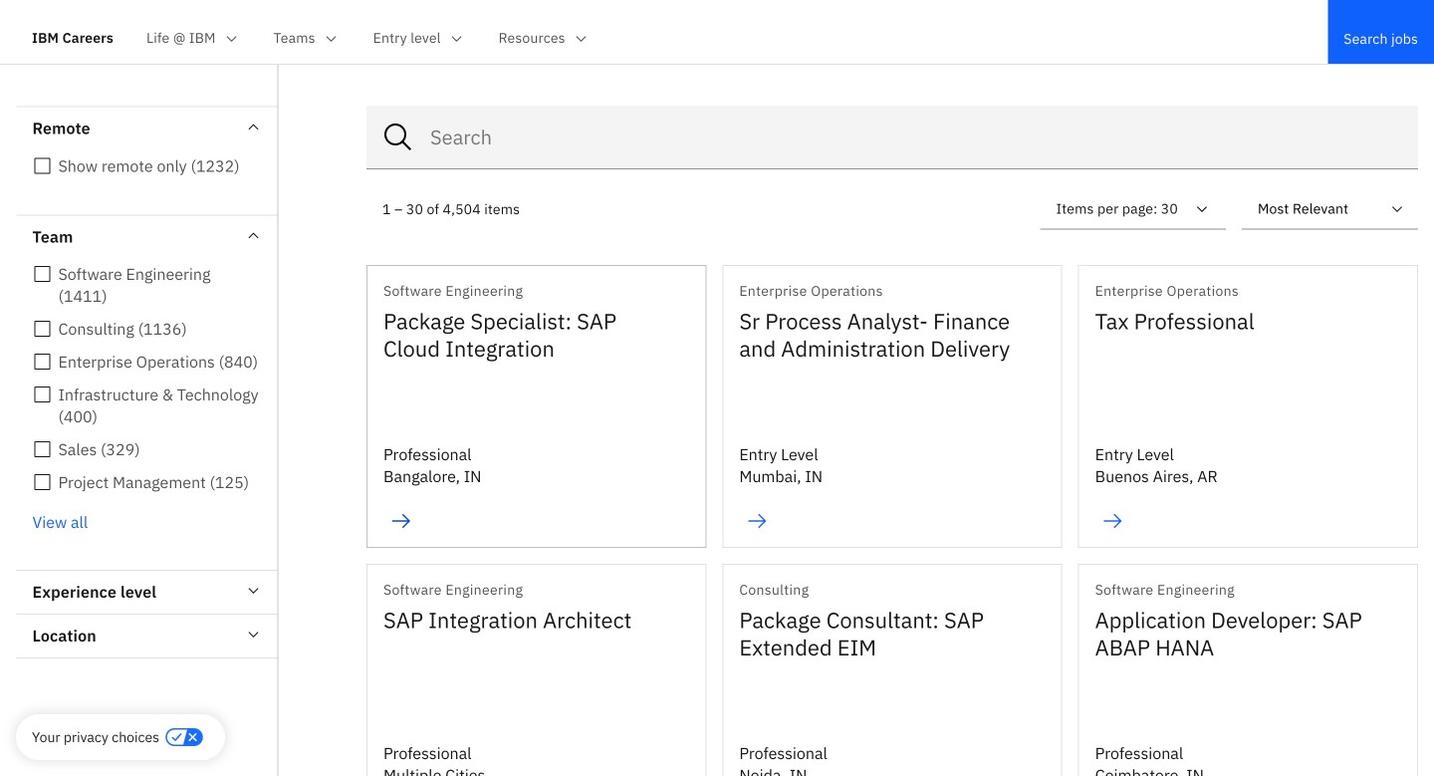 Task type: locate. For each thing, give the bounding box(es) containing it.
your privacy choices element
[[32, 726, 159, 748]]



Task type: vqa. For each thing, say whether or not it's contained in the screenshot.
Your privacy choices element
yes



